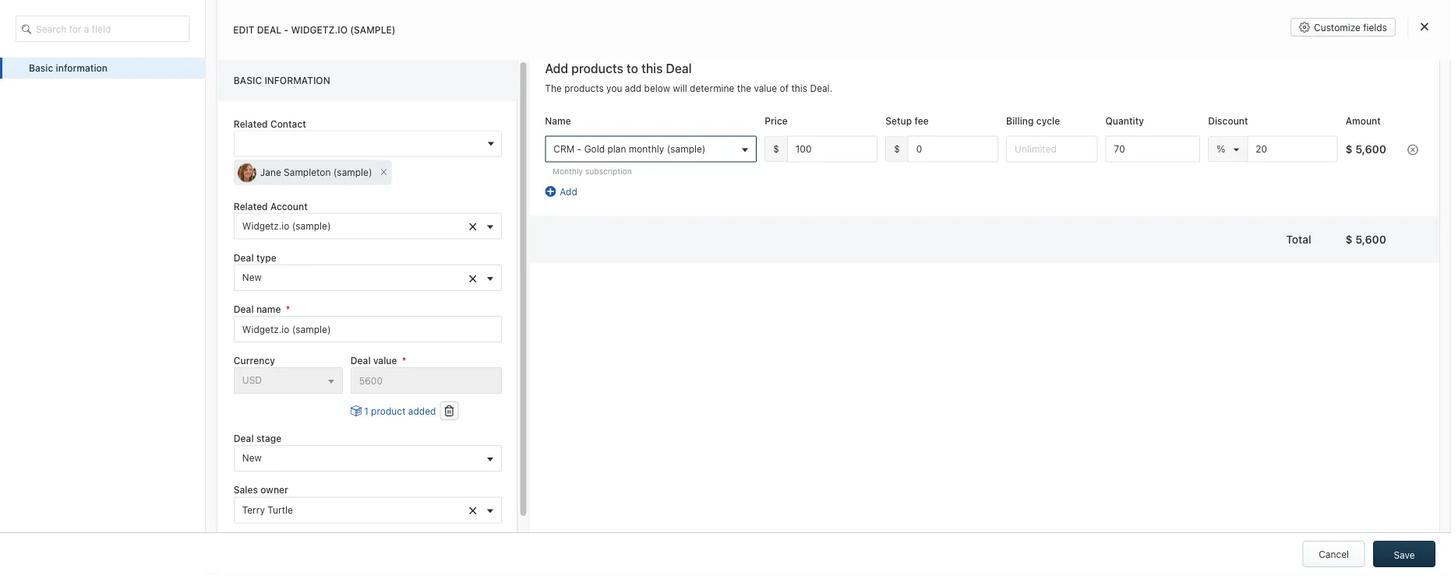 Task type: locate. For each thing, give the bounding box(es) containing it.
-
[[284, 25, 288, 35], [577, 143, 582, 154]]

widgetz.io down related account
[[242, 221, 289, 232]]

basic information inside basic information link
[[29, 63, 108, 74]]

$ 5,600 right total on the top of page
[[1346, 233, 1386, 246]]

- right deal
[[284, 25, 288, 35]]

widgetz.io (sample) down search your crm... text field
[[127, 85, 231, 98]]

5,600 down manage team members
[[1356, 142, 1386, 155]]

enter value number field down fee
[[908, 136, 998, 162]]

related contact
[[233, 118, 306, 129]]

× for deal type
[[468, 268, 477, 286]]

add
[[545, 61, 568, 76], [560, 186, 577, 197]]

1 horizontal spatial basic information
[[233, 75, 330, 86]]

* for deal value *
[[402, 356, 406, 367]]

* for deal name *
[[286, 304, 290, 315]]

apps right billing
[[199, 524, 223, 536]]

crm - gold plan monthly (sample) button
[[545, 136, 757, 162]]

summary
[[295, 87, 336, 98]]

0 horizontal spatial value
[[373, 356, 397, 367]]

Unlimited number field
[[1006, 136, 1098, 162]]

billing
[[1006, 116, 1034, 127]]

information up show deal summary
[[264, 75, 330, 86]]

widgetz.io (sample) down account
[[242, 221, 330, 232]]

0 horizontal spatial *
[[286, 304, 290, 315]]

0 vertical spatial $ 5,600
[[1346, 142, 1386, 155]]

billing cycle
[[1006, 116, 1060, 127]]

basic information up deal
[[233, 75, 330, 86]]

related for related contact
[[233, 118, 267, 129]]

× inside button
[[380, 164, 387, 178]]

related
[[233, 118, 267, 129], [233, 201, 267, 212]]

1 $ 5,600 from the top
[[1346, 142, 1386, 155]]

5,600 right total on the top of page
[[1356, 233, 1386, 246]]

basic down "search" image
[[29, 63, 53, 74]]

0 horizontal spatial widgetz.io (sample)
[[127, 85, 231, 98]]

value left of
[[754, 83, 777, 94]]

new inside button
[[242, 453, 261, 464]]

new
[[242, 272, 261, 283], [242, 453, 261, 464]]

$
[[1346, 142, 1353, 155], [773, 144, 779, 155], [894, 144, 900, 155], [1346, 233, 1353, 246]]

0 vertical spatial related
[[233, 118, 267, 129]]

2 vertical spatial widgetz.io
[[242, 221, 289, 232]]

× for sales owner
[[468, 501, 477, 519]]

1 horizontal spatial team
[[1350, 131, 1372, 142]]

related left account
[[233, 201, 267, 212]]

× button
[[376, 160, 391, 185]]

1 vertical spatial this
[[791, 83, 807, 94]]

enter value number field up added
[[350, 368, 501, 394]]

products up "you"
[[571, 61, 623, 76]]

widgetz.io right deal
[[291, 25, 348, 35]]

1 vertical spatial widgetz.io (sample)
[[242, 221, 330, 232]]

widgetz.io (sample)
[[127, 85, 231, 98], [242, 221, 330, 232]]

1 horizontal spatial -
[[577, 143, 582, 154]]

this
[[641, 61, 663, 76], [791, 83, 807, 94]]

deal left type
[[233, 253, 253, 264]]

0 vertical spatial apps
[[200, 492, 224, 504]]

(sample) inside button
[[667, 143, 706, 154]]

turtle
[[267, 505, 293, 516]]

enter value number field down 'deal.' in the top right of the page
[[787, 136, 878, 162]]

products left "you"
[[564, 83, 604, 94]]

terry turtle
[[242, 505, 293, 516]]

information
[[56, 63, 108, 74], [264, 75, 330, 86]]

deal left name
[[233, 304, 253, 315]]

deal right mng settings icon
[[448, 122, 476, 139]]

new button
[[233, 446, 501, 472]]

0 horizontal spatial this
[[641, 61, 663, 76]]

0 vertical spatial information
[[56, 63, 108, 74]]

1 vertical spatial related
[[233, 201, 267, 212]]

1 horizontal spatial *
[[402, 356, 406, 367]]

0 vertical spatial *
[[286, 304, 290, 315]]

deal inside add products to this deal the products you add below will determine the value of this deal.
[[666, 61, 692, 76]]

2 related from the top
[[233, 201, 267, 212]]

basic up show
[[233, 75, 262, 86]]

apps left sales in the left bottom of the page
[[200, 492, 224, 504]]

1 horizontal spatial basic
[[233, 75, 262, 86]]

deal value *
[[350, 356, 406, 367]]

team for deal
[[480, 122, 512, 139]]

0 vertical spatial basic
[[29, 63, 53, 74]]

1 horizontal spatial information
[[264, 75, 330, 86]]

$ right total on the top of page
[[1346, 233, 1353, 246]]

1 related from the top
[[233, 118, 267, 129]]

Start typing... text field
[[233, 316, 501, 343]]

this right to
[[641, 61, 663, 76]]

1 vertical spatial 5,600
[[1356, 233, 1386, 246]]

value down start typing... text field
[[373, 356, 397, 367]]

1 vertical spatial -
[[577, 143, 582, 154]]

deal left the stage
[[233, 434, 253, 445]]

recent conversations
[[97, 364, 206, 377]]

add products to this deal the products you add below will determine the value of this deal.
[[545, 61, 833, 94]]

0 vertical spatial 5,600
[[1356, 142, 1386, 155]]

basic
[[29, 63, 53, 74], [233, 75, 262, 86]]

add down monthly
[[560, 186, 577, 197]]

information up deals
[[56, 63, 108, 74]]

fee
[[915, 116, 929, 127]]

1 vertical spatial basic information
[[233, 75, 330, 86]]

none search field inside "dialog"
[[233, 131, 501, 157]]

basic information
[[29, 63, 108, 74], [233, 75, 330, 86]]

None search field
[[233, 131, 501, 157]]

show
[[247, 87, 271, 98]]

save
[[1394, 550, 1415, 561]]

2 new from the top
[[242, 453, 261, 464]]

0 horizontal spatial basic
[[29, 63, 53, 74]]

add up the
[[545, 61, 568, 76]]

to
[[627, 61, 638, 76]]

new for type
[[242, 272, 261, 283]]

the
[[545, 83, 562, 94]]

deal for deal type
[[233, 253, 253, 264]]

deal for deal team
[[448, 122, 476, 139]]

dialog
[[0, 0, 1451, 576]]

sampleton
[[283, 167, 330, 178]]

×
[[380, 164, 387, 178], [468, 217, 477, 235], [468, 268, 477, 286], [468, 501, 477, 519]]

None search field
[[16, 16, 190, 42]]

0 horizontal spatial basic information
[[29, 63, 108, 74]]

team
[[480, 122, 512, 139], [1350, 131, 1372, 142]]

2 horizontal spatial widgetz.io
[[291, 25, 348, 35]]

0 vertical spatial value
[[754, 83, 777, 94]]

1 vertical spatial widgetz.io
[[127, 85, 182, 98]]

$ down manage team members
[[1346, 142, 1353, 155]]

this right of
[[791, 83, 807, 94]]

deal
[[257, 25, 281, 35]]

team down "amount"
[[1350, 131, 1372, 142]]

0 vertical spatial add
[[545, 61, 568, 76]]

0 vertical spatial this
[[641, 61, 663, 76]]

currency
[[233, 356, 275, 367]]

0 vertical spatial products
[[571, 61, 623, 76]]

(sample)
[[350, 25, 396, 35], [185, 85, 231, 98], [667, 143, 706, 154], [333, 167, 372, 178], [292, 221, 330, 232]]

- left gold
[[577, 143, 582, 154]]

widgetz.io down search your crm... text field
[[127, 85, 182, 98]]

1 vertical spatial $ 5,600
[[1346, 233, 1386, 246]]

5,600
[[1356, 142, 1386, 155], [1356, 233, 1386, 246]]

* down start typing... text field
[[402, 356, 406, 367]]

- inside crm - gold plan monthly (sample) button
[[577, 143, 582, 154]]

add for add products to this deal the products you add below will determine the value of this deal.
[[545, 61, 568, 76]]

0 horizontal spatial -
[[284, 25, 288, 35]]

price
[[765, 116, 788, 127]]

team inside button
[[1350, 131, 1372, 142]]

0 vertical spatial widgetz.io (sample)
[[127, 85, 231, 98]]

sales
[[233, 485, 258, 496]]

mng settings image
[[389, 129, 400, 140]]

1 vertical spatial value
[[373, 356, 397, 367]]

payment and billing apps
[[97, 524, 223, 536]]

related down show
[[233, 118, 267, 129]]

2 $ 5,600 from the top
[[1346, 233, 1386, 246]]

1 new from the top
[[242, 272, 261, 283]]

deal for deal name *
[[233, 304, 253, 315]]

new down deal type
[[242, 272, 261, 283]]

billing
[[166, 524, 196, 536]]

1 vertical spatial add
[[560, 186, 577, 197]]

0 vertical spatial basic information
[[29, 63, 108, 74]]

deal up will
[[666, 61, 692, 76]]

0 vertical spatial widgetz.io
[[291, 25, 348, 35]]

1 vertical spatial new
[[242, 453, 261, 464]]

0 horizontal spatial widgetz.io
[[127, 85, 182, 98]]

new down deal stage on the left of the page
[[242, 453, 261, 464]]

1 product added
[[364, 406, 436, 417]]

1 vertical spatial *
[[402, 356, 406, 367]]

1 horizontal spatial value
[[754, 83, 777, 94]]

% button
[[1217, 144, 1239, 155]]

enter value number field down quantity at the top right
[[1106, 136, 1200, 162]]

quote management apps
[[97, 492, 224, 504]]

crm - gold plan monthly (sample)
[[554, 143, 706, 154]]

edit deal - widgetz.io (sample)
[[233, 25, 396, 35]]

$ 5,600 down manage team members
[[1346, 142, 1386, 155]]

0 vertical spatial -
[[284, 25, 288, 35]]

customize fields
[[1314, 22, 1387, 33]]

0 vertical spatial new
[[242, 272, 261, 283]]

type
[[256, 253, 276, 264]]

deal
[[666, 61, 692, 76], [448, 122, 476, 139], [233, 253, 253, 264], [233, 304, 253, 315], [350, 356, 370, 367], [233, 434, 253, 445]]

close image
[[1421, 22, 1429, 31]]

manage
[[1312, 131, 1347, 142]]

team left name
[[480, 122, 512, 139]]

0 horizontal spatial team
[[480, 122, 512, 139]]

show deal summary
[[247, 87, 336, 98]]

deal down start typing... text field
[[350, 356, 370, 367]]

$ 5,600
[[1346, 142, 1386, 155], [1346, 233, 1386, 246]]

Enter value number field
[[787, 136, 878, 162], [908, 136, 998, 162], [1106, 136, 1200, 162], [1247, 136, 1338, 162], [350, 368, 501, 394]]

1 vertical spatial products
[[564, 83, 604, 94]]

* right name
[[286, 304, 290, 315]]

basic information up deals
[[29, 63, 108, 74]]

add inside add products to this deal the products you add below will determine the value of this deal.
[[545, 61, 568, 76]]

1 product added link
[[350, 405, 436, 418]]



Task type: describe. For each thing, give the bounding box(es) containing it.
monthly
[[553, 167, 583, 176]]

recent
[[97, 364, 133, 377]]

sales owner
[[233, 485, 288, 496]]

Search your CRM... text field
[[69, 38, 224, 64]]

monthly subscription
[[553, 167, 632, 176]]

jane
[[260, 167, 281, 178]]

dialog containing ×
[[0, 0, 1451, 576]]

1 vertical spatial information
[[264, 75, 330, 86]]

deal for deal stage
[[233, 434, 253, 445]]

amount
[[1346, 116, 1381, 127]]

add for add
[[560, 186, 577, 197]]

contact
[[270, 118, 306, 129]]

1 vertical spatial apps
[[199, 524, 223, 536]]

usd
[[242, 375, 261, 386]]

search image
[[22, 22, 37, 36]]

deal team
[[448, 122, 512, 139]]

add
[[625, 83, 642, 94]]

customize fields button
[[1291, 18, 1396, 37]]

value inside add products to this deal the products you add below will determine the value of this deal.
[[754, 83, 777, 94]]

quantity
[[1106, 116, 1144, 127]]

payment
[[97, 524, 141, 536]]

quote
[[97, 492, 128, 504]]

%
[[1217, 144, 1225, 155]]

basic information link
[[0, 58, 205, 79]]

related for related account
[[233, 201, 267, 212]]

jane sampleton (sample)
[[260, 167, 372, 178]]

name
[[545, 116, 571, 127]]

determine
[[690, 83, 734, 94]]

deals link
[[65, 80, 96, 105]]

$ down price
[[773, 144, 779, 155]]

terry
[[242, 505, 265, 516]]

$ down setup
[[894, 144, 900, 155]]

account
[[270, 201, 307, 212]]

cancel button
[[1303, 542, 1365, 568]]

deal.
[[810, 83, 833, 94]]

will
[[673, 83, 687, 94]]

gold
[[584, 143, 605, 154]]

1
[[364, 406, 368, 417]]

usd button
[[233, 368, 342, 394]]

fields
[[1363, 22, 1387, 33]]

2 5,600 from the top
[[1356, 233, 1386, 246]]

1 horizontal spatial this
[[791, 83, 807, 94]]

1 horizontal spatial widgetz.io (sample)
[[242, 221, 330, 232]]

save button
[[1373, 542, 1436, 568]]

of
[[780, 83, 789, 94]]

discount
[[1208, 116, 1248, 127]]

stage
[[256, 434, 281, 445]]

deals
[[66, 86, 95, 98]]

1 vertical spatial basic
[[233, 75, 262, 86]]

enter value number field right % button
[[1247, 136, 1338, 162]]

cancel
[[1319, 549, 1349, 560]]

product
[[371, 406, 405, 417]]

crm
[[554, 143, 575, 154]]

× for related account
[[468, 217, 477, 235]]

deal for deal value *
[[350, 356, 370, 367]]

new for stage
[[242, 453, 261, 464]]

deal stage
[[233, 434, 281, 445]]

1 horizontal spatial widgetz.io
[[242, 221, 289, 232]]

1 5,600 from the top
[[1356, 142, 1386, 155]]

you
[[606, 83, 622, 94]]

edit
[[233, 25, 254, 35]]

added
[[408, 406, 436, 417]]

setup fee
[[885, 116, 929, 127]]

plan
[[607, 143, 626, 154]]

monthly
[[629, 143, 664, 154]]

management
[[131, 492, 197, 504]]

subscription
[[585, 167, 632, 176]]

cycle
[[1036, 116, 1060, 127]]

setup
[[885, 116, 912, 127]]

deal type
[[233, 253, 276, 264]]

manage team members
[[1312, 131, 1415, 142]]

owner
[[260, 485, 288, 496]]

total
[[1286, 233, 1311, 246]]

related account
[[233, 201, 307, 212]]

customize
[[1314, 22, 1361, 33]]

0 horizontal spatial information
[[56, 63, 108, 74]]

and
[[144, 524, 163, 536]]

Search for a field text field
[[16, 16, 190, 42]]

team for manage
[[1350, 131, 1372, 142]]

members
[[1374, 131, 1415, 142]]

deal name *
[[233, 304, 290, 315]]

conversations
[[136, 364, 206, 377]]

manage team members button
[[1289, 123, 1424, 150]]

name
[[256, 304, 281, 315]]

deal
[[274, 87, 293, 98]]

none search field inside "dialog"
[[16, 16, 190, 42]]

the
[[737, 83, 751, 94]]

below
[[644, 83, 670, 94]]



Task type: vqa. For each thing, say whether or not it's contained in the screenshot.
bottommost THIS
yes



